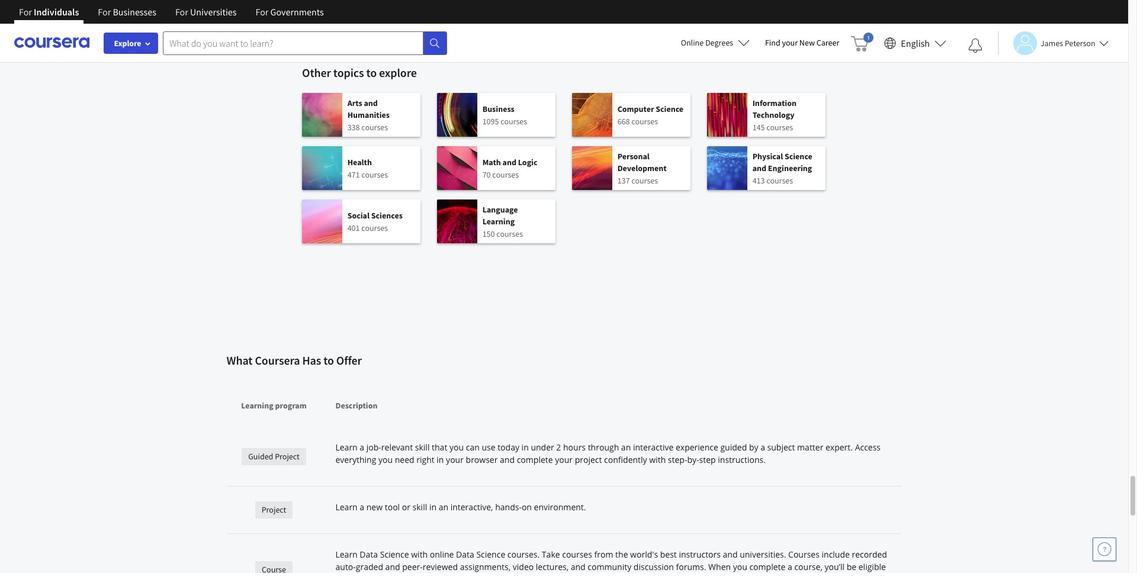 Task type: locate. For each thing, give the bounding box(es) containing it.
your down that
[[446, 454, 464, 466]]

1 for from the left
[[19, 6, 32, 18]]

you right the when at right
[[733, 562, 748, 573]]

chevron right image
[[324, 20, 338, 34], [324, 233, 338, 247]]

courses right take
[[562, 549, 592, 560]]

chevron right image left 471
[[324, 162, 338, 176]]

a left new
[[360, 502, 364, 513]]

courses inside information technology 145 courses
[[767, 122, 793, 132]]

2 horizontal spatial you
[[733, 562, 748, 573]]

learn inside learn data science with online data science courses. take courses from the world's best instructors and universities. courses include recorded auto-graded and peer-reviewed assignments, video lectures, and community discussion forums. when you complete a course, you'll be eligibl
[[336, 549, 358, 560]]

2 for from the left
[[98, 6, 111, 18]]

businesses
[[113, 6, 156, 18]]

learn left new
[[336, 502, 358, 513]]

job-
[[367, 442, 381, 453]]

in right or
[[429, 502, 437, 513]]

project inside learn a job-relevant skill that you can use today in under 2 hours through an interactive experience guided by a subject matter expert. access everything you need right in your browser and complete your project confidently with step-by-step instructions. row
[[275, 451, 300, 462]]

confidently
[[604, 454, 647, 466]]

interactive
[[633, 442, 674, 453]]

2
[[557, 442, 561, 453]]

you'll
[[825, 562, 845, 573]]

courses down technology
[[767, 122, 793, 132]]

your down 2
[[555, 454, 573, 466]]

for for governments
[[256, 6, 269, 18]]

learn inside learn a job-relevant skill that you can use today in under 2 hours through an interactive experience guided by a subject matter expert. access everything you need right in your browser and complete your project confidently with step-by-step instructions.
[[336, 442, 358, 453]]

online
[[430, 549, 454, 560]]

0 horizontal spatial to
[[324, 353, 334, 368]]

a left the course,
[[788, 562, 793, 573]]

0 vertical spatial learn
[[336, 442, 358, 453]]

new
[[800, 37, 815, 48]]

0 vertical spatial with
[[649, 454, 666, 466]]

courses down the health
[[362, 169, 388, 180]]

an left interactive,
[[439, 502, 449, 513]]

1 vertical spatial project
[[262, 505, 286, 515]]

1 learn from the top
[[336, 442, 358, 453]]

0 horizontal spatial data
[[360, 549, 378, 560]]

for left governments
[[256, 6, 269, 18]]

0 vertical spatial project
[[275, 451, 300, 462]]

expert.
[[826, 442, 853, 453]]

to right topics
[[366, 65, 377, 80]]

courses down business
[[501, 116, 527, 126]]

1 horizontal spatial data
[[456, 549, 474, 560]]

skill
[[415, 442, 430, 453], [413, 502, 427, 513]]

0 vertical spatial chevron right image
[[324, 91, 338, 105]]

complete down universities.
[[750, 562, 786, 573]]

2 data from the left
[[456, 549, 474, 560]]

data up graded at the bottom left
[[360, 549, 378, 560]]

step
[[699, 454, 716, 466]]

4 for from the left
[[256, 6, 269, 18]]

language learning 150 courses
[[483, 204, 523, 239]]

computer
[[618, 103, 654, 114]]

an inside learn a new tool or skill in an interactive, hands-on environment. row
[[439, 502, 449, 513]]

guided
[[248, 451, 273, 462]]

james
[[1041, 38, 1064, 48]]

1 chevron right image from the top
[[324, 91, 338, 105]]

3 for from the left
[[175, 6, 188, 18]]

hands-
[[495, 502, 522, 513]]

when
[[709, 562, 731, 573]]

courses right 150
[[497, 228, 523, 239]]

0 horizontal spatial with
[[411, 549, 428, 560]]

you
[[450, 442, 464, 453], [379, 454, 393, 466], [733, 562, 748, 573]]

for left the universities
[[175, 6, 188, 18]]

your right find
[[782, 37, 798, 48]]

business 1095 courses
[[483, 103, 527, 126]]

skill right or
[[413, 502, 427, 513]]

0 horizontal spatial complete
[[517, 454, 553, 466]]

and inside learn a job-relevant skill that you can use today in under 2 hours through an interactive experience guided by a subject matter expert. access everything you need right in your browser and complete your project confidently with step-by-step instructions.
[[500, 454, 515, 466]]

find your new career
[[765, 37, 840, 48]]

2 vertical spatial learn
[[336, 549, 358, 560]]

science
[[656, 103, 684, 114], [785, 151, 813, 161], [380, 549, 409, 560], [477, 549, 506, 560]]

science right computer at top
[[656, 103, 684, 114]]

and right lectures,
[[571, 562, 586, 573]]

science up peer-
[[380, 549, 409, 560]]

1 vertical spatial an
[[439, 502, 449, 513]]

learn a new tool or skill in an interactive, hands-on environment. row
[[227, 487, 902, 534]]

right
[[417, 454, 435, 466]]

offer
[[336, 353, 362, 368]]

1095
[[483, 116, 499, 126]]

an inside learn a job-relevant skill that you can use today in under 2 hours through an interactive experience guided by a subject matter expert. access everything you need right in your browser and complete your project confidently with step-by-step instructions.
[[621, 442, 631, 453]]

instructions.
[[718, 454, 766, 466]]

learn a job-relevant skill that you can use today in under 2 hours through an interactive experience guided by a subject matter expert. access everything you need right in your browser and complete your project confidently with step-by-step instructions.
[[336, 442, 881, 466]]

or
[[402, 502, 411, 513]]

learn for learn data science with online data science courses. take courses from the world's best instructors and universities. courses include recorded auto-graded and peer-reviewed assignments, video lectures, and community discussion forums. when you complete a course, you'll be eligibl
[[336, 549, 358, 560]]

0 horizontal spatial your
[[446, 454, 464, 466]]

learning down language
[[483, 216, 515, 227]]

development
[[618, 163, 667, 173]]

career
[[817, 37, 840, 48]]

1 vertical spatial chevron right image
[[324, 162, 338, 176]]

chevron right image left 401
[[324, 233, 338, 247]]

What do you want to learn? text field
[[163, 31, 424, 55]]

courses inside language learning 150 courses
[[497, 228, 523, 239]]

2 learn from the top
[[336, 502, 358, 513]]

and up humanities
[[364, 97, 378, 108]]

1 vertical spatial to
[[324, 353, 334, 368]]

3 learn from the top
[[336, 549, 358, 560]]

1 horizontal spatial to
[[366, 65, 377, 80]]

an up confidently
[[621, 442, 631, 453]]

banner navigation
[[9, 0, 333, 33]]

1 vertical spatial complete
[[750, 562, 786, 573]]

you left can
[[450, 442, 464, 453]]

with up peer-
[[411, 549, 428, 560]]

1 vertical spatial learn
[[336, 502, 358, 513]]

3 list item from the top
[[316, 136, 812, 201]]

1 vertical spatial skill
[[413, 502, 427, 513]]

project down guided project
[[262, 505, 286, 515]]

1 horizontal spatial an
[[621, 442, 631, 453]]

learn
[[336, 442, 358, 453], [336, 502, 358, 513], [336, 549, 358, 560]]

skill inside row
[[413, 502, 427, 513]]

2 chevron right image from the top
[[324, 162, 338, 176]]

engineering
[[768, 163, 812, 173]]

project inside learn a new tool or skill in an interactive, hands-on environment. row
[[262, 505, 286, 515]]

0 vertical spatial skill
[[415, 442, 430, 453]]

1 vertical spatial with
[[411, 549, 428, 560]]

0 vertical spatial an
[[621, 442, 631, 453]]

courses down engineering
[[767, 175, 793, 186]]

show notifications image
[[969, 39, 983, 53]]

with down interactive
[[649, 454, 666, 466]]

data
[[360, 549, 378, 560], [456, 549, 474, 560]]

for left businesses
[[98, 6, 111, 18]]

list item
[[316, 0, 812, 59], [316, 65, 812, 130], [316, 136, 812, 201], [316, 207, 812, 273], [316, 278, 812, 344], [316, 350, 812, 415]]

chevron right image up other
[[324, 20, 338, 34]]

2 chevron right image from the top
[[324, 233, 338, 247]]

5 list item from the top
[[316, 278, 812, 344]]

james peterson
[[1041, 38, 1096, 48]]

2 horizontal spatial your
[[782, 37, 798, 48]]

with inside learn a job-relevant skill that you can use today in under 2 hours through an interactive experience guided by a subject matter expert. access everything you need right in your browser and complete your project confidently with step-by-step instructions.
[[649, 454, 666, 466]]

courses down development
[[632, 175, 658, 186]]

2 list item from the top
[[316, 65, 812, 130]]

471
[[348, 169, 360, 180]]

be
[[847, 562, 857, 573]]

skill up the right
[[415, 442, 430, 453]]

project right guided
[[275, 451, 300, 462]]

your inside find your new career link
[[782, 37, 798, 48]]

an
[[621, 442, 631, 453], [439, 502, 449, 513]]

from
[[595, 549, 613, 560]]

reviewed
[[423, 562, 458, 573]]

None search field
[[163, 31, 447, 55]]

information technology 145 courses
[[753, 97, 797, 132]]

learning program
[[241, 400, 307, 411]]

and up 413
[[753, 163, 767, 173]]

you inside learn data science with online data science courses. take courses from the world's best instructors and universities. courses include recorded auto-graded and peer-reviewed assignments, video lectures, and community discussion forums. when you complete a course, you'll be eligibl
[[733, 562, 748, 573]]

0 vertical spatial chevron right image
[[324, 20, 338, 34]]

1 vertical spatial you
[[379, 454, 393, 466]]

1 vertical spatial learning
[[241, 400, 274, 411]]

and right math
[[503, 157, 517, 167]]

table
[[227, 380, 902, 573]]

complete down under
[[517, 454, 553, 466]]

0 horizontal spatial learning
[[241, 400, 274, 411]]

and left peer-
[[385, 562, 400, 573]]

1 vertical spatial chevron right image
[[324, 233, 338, 247]]

matter
[[797, 442, 824, 453]]

1 list item from the top
[[316, 0, 812, 59]]

what
[[227, 353, 253, 368]]

guided
[[721, 442, 747, 453]]

graded
[[356, 562, 383, 573]]

logic
[[518, 157, 538, 167]]

english button
[[880, 24, 951, 62]]

on
[[522, 502, 532, 513]]

other topics to explore
[[302, 65, 417, 80]]

courses down humanities
[[362, 122, 388, 132]]

for for businesses
[[98, 6, 111, 18]]

health
[[348, 157, 372, 167]]

and down today
[[500, 454, 515, 466]]

science up engineering
[[785, 151, 813, 161]]

learn up auto-
[[336, 549, 358, 560]]

description
[[336, 400, 378, 411]]

learning
[[483, 216, 515, 227], [241, 400, 274, 411]]

chevron right image
[[324, 91, 338, 105], [324, 162, 338, 176]]

for individuals
[[19, 6, 79, 18]]

0 vertical spatial learning
[[483, 216, 515, 227]]

0 vertical spatial complete
[[517, 454, 553, 466]]

learn up everything
[[336, 442, 358, 453]]

learn data science with online data science courses. take courses from the world's best instructors and universities. courses include recorded auto-graded and peer-reviewed assignments, video lectures, and community discussion forums. when you complete a course, you'll be eligibl
[[336, 549, 887, 573]]

in down that
[[437, 454, 444, 466]]

courses down sciences
[[362, 222, 388, 233]]

to right has
[[324, 353, 334, 368]]

complete
[[517, 454, 553, 466], [750, 562, 786, 573]]

data right online on the left bottom of page
[[456, 549, 474, 560]]

145
[[753, 122, 765, 132]]

learning left program
[[241, 400, 274, 411]]

courses inside math and logic 70 courses
[[493, 169, 519, 180]]

and
[[364, 97, 378, 108], [503, 157, 517, 167], [753, 163, 767, 173], [500, 454, 515, 466], [723, 549, 738, 560], [385, 562, 400, 573], [571, 562, 586, 573]]

1 horizontal spatial complete
[[750, 562, 786, 573]]

courses down computer at top
[[632, 116, 658, 126]]

1 horizontal spatial you
[[450, 442, 464, 453]]

in right today
[[522, 442, 529, 453]]

0 horizontal spatial an
[[439, 502, 449, 513]]

learn inside row
[[336, 502, 358, 513]]

you down relevant
[[379, 454, 393, 466]]

1 horizontal spatial your
[[555, 454, 573, 466]]

personal development 137 courses
[[618, 151, 667, 186]]

list
[[302, 93, 826, 253]]

learning inside language learning 150 courses
[[483, 216, 515, 227]]

1 horizontal spatial learning
[[483, 216, 515, 227]]

physical science and engineering 413 courses
[[753, 151, 813, 186]]

table containing learn a job-relevant skill that you can use today in under 2 hours through an interactive experience guided by a subject matter expert. access everything you need right in your browser and complete your project confidently with step-by-step instructions.
[[227, 380, 902, 573]]

0 vertical spatial in
[[522, 442, 529, 453]]

row
[[227, 380, 902, 427]]

1 horizontal spatial with
[[649, 454, 666, 466]]

community
[[588, 562, 632, 573]]

courses inside health 471 courses
[[362, 169, 388, 180]]

courses
[[501, 116, 527, 126], [632, 116, 658, 126], [362, 122, 388, 132], [767, 122, 793, 132], [362, 169, 388, 180], [493, 169, 519, 180], [632, 175, 658, 186], [767, 175, 793, 186], [362, 222, 388, 233], [497, 228, 523, 239], [562, 549, 592, 560]]

coursera image
[[14, 33, 89, 52]]

for left individuals
[[19, 6, 32, 18]]

0 vertical spatial you
[[450, 442, 464, 453]]

information
[[753, 97, 797, 108]]

topics
[[333, 65, 364, 80]]

chevron right image left arts
[[324, 91, 338, 105]]

courses inside arts and humanities 338 courses
[[362, 122, 388, 132]]

courses down math
[[493, 169, 519, 180]]

math
[[483, 157, 501, 167]]

2 vertical spatial you
[[733, 562, 748, 573]]

2 vertical spatial in
[[429, 502, 437, 513]]



Task type: describe. For each thing, give the bounding box(es) containing it.
technology
[[753, 109, 795, 120]]

project
[[575, 454, 602, 466]]

forums.
[[676, 562, 706, 573]]

can
[[466, 442, 480, 453]]

recorded
[[852, 549, 887, 560]]

courses inside computer science 668 courses
[[632, 116, 658, 126]]

4 list item from the top
[[316, 207, 812, 273]]

find your new career link
[[759, 36, 846, 50]]

online
[[681, 37, 704, 48]]

413
[[753, 175, 765, 186]]

world's
[[630, 549, 658, 560]]

universities.
[[740, 549, 786, 560]]

lectures,
[[536, 562, 569, 573]]

courses inside social sciences 401 courses
[[362, 222, 388, 233]]

health 471 courses
[[348, 157, 388, 180]]

complete inside learn data science with online data science courses. take courses from the world's best instructors and universities. courses include recorded auto-graded and peer-reviewed assignments, video lectures, and community discussion forums. when you complete a course, you'll be eligibl
[[750, 562, 786, 573]]

online degrees button
[[672, 30, 759, 56]]

help center image
[[1098, 543, 1112, 557]]

peterson
[[1065, 38, 1096, 48]]

online degrees
[[681, 37, 733, 48]]

668
[[618, 116, 630, 126]]

auto-
[[336, 562, 356, 573]]

peer-
[[402, 562, 423, 573]]

instructors
[[679, 549, 721, 560]]

401
[[348, 222, 360, 233]]

personal
[[618, 151, 650, 161]]

a right by
[[761, 442, 765, 453]]

social sciences 401 courses
[[348, 210, 403, 233]]

complete inside learn a job-relevant skill that you can use today in under 2 hours through an interactive experience guided by a subject matter expert. access everything you need right in your browser and complete your project confidently with step-by-step instructions.
[[517, 454, 553, 466]]

environment.
[[534, 502, 586, 513]]

a left the job-
[[360, 442, 364, 453]]

need
[[395, 454, 414, 466]]

science inside physical science and engineering 413 courses
[[785, 151, 813, 161]]

and inside math and logic 70 courses
[[503, 157, 517, 167]]

for universities
[[175, 6, 237, 18]]

0 horizontal spatial you
[[379, 454, 393, 466]]

338
[[348, 122, 360, 132]]

arts and humanities 338 courses
[[348, 97, 390, 132]]

courses inside business 1095 courses
[[501, 116, 527, 126]]

list containing arts and humanities
[[302, 93, 826, 253]]

find
[[765, 37, 781, 48]]

everything
[[336, 454, 376, 466]]

subject
[[768, 442, 795, 453]]

universities
[[190, 6, 237, 18]]

6 list item from the top
[[316, 350, 812, 415]]

for businesses
[[98, 6, 156, 18]]

by-
[[687, 454, 699, 466]]

access
[[855, 442, 881, 453]]

with inside learn data science with online data science courses. take courses from the world's best instructors and universities. courses include recorded auto-graded and peer-reviewed assignments, video lectures, and community discussion forums. when you complete a course, you'll be eligibl
[[411, 549, 428, 560]]

learn a new tool or skill in an interactive, hands-on environment.
[[336, 502, 586, 513]]

and up the when at right
[[723, 549, 738, 560]]

new
[[367, 502, 383, 513]]

has
[[302, 353, 321, 368]]

for governments
[[256, 6, 324, 18]]

and inside arts and humanities 338 courses
[[364, 97, 378, 108]]

discussion
[[634, 562, 674, 573]]

today
[[498, 442, 520, 453]]

guided project
[[248, 451, 300, 462]]

what coursera has to offer
[[227, 353, 362, 368]]

by
[[749, 442, 759, 453]]

shopping cart: 1 item image
[[852, 33, 874, 52]]

courses.
[[508, 549, 540, 560]]

row containing learning program
[[227, 380, 902, 427]]

learn data science with online data science courses. take courses from the world's best instructors and universities. courses include recorded auto-graded and peer-reviewed assignments, video lectures, and community discussion forums. when you complete a course, you'll be eligibl row
[[227, 534, 902, 573]]

learn for learn a job-relevant skill that you can use today in under 2 hours through an interactive experience guided by a subject matter expert. access everything you need right in your browser and complete your project confidently with step-by-step instructions.
[[336, 442, 358, 453]]

0 vertical spatial to
[[366, 65, 377, 80]]

courses inside personal development 137 courses
[[632, 175, 658, 186]]

courses inside physical science and engineering 413 courses
[[767, 175, 793, 186]]

in inside row
[[429, 502, 437, 513]]

sciences
[[371, 210, 403, 221]]

1 chevron right image from the top
[[324, 20, 338, 34]]

degrees
[[706, 37, 733, 48]]

courses inside learn data science with online data science courses. take courses from the world's best instructors and universities. courses include recorded auto-graded and peer-reviewed assignments, video lectures, and community discussion forums. when you complete a course, you'll be eligibl
[[562, 549, 592, 560]]

use
[[482, 442, 496, 453]]

english
[[901, 37, 930, 49]]

explore
[[114, 38, 141, 49]]

take
[[542, 549, 560, 560]]

experience
[[676, 442, 719, 453]]

science inside computer science 668 courses
[[656, 103, 684, 114]]

program
[[275, 400, 307, 411]]

humanities
[[348, 109, 390, 120]]

learn for learn a new tool or skill in an interactive, hands-on environment.
[[336, 502, 358, 513]]

course,
[[795, 562, 823, 573]]

physical
[[753, 151, 783, 161]]

include
[[822, 549, 850, 560]]

skill inside learn a job-relevant skill that you can use today in under 2 hours through an interactive experience guided by a subject matter expert. access everything you need right in your browser and complete your project confidently with step-by-step instructions.
[[415, 442, 430, 453]]

a inside row
[[360, 502, 364, 513]]

learn a job-relevant skill that you can use today in under 2 hours through an interactive experience guided by a subject matter expert. access everything you need right in your browser and complete your project confidently with step-by-step instructions. row
[[227, 427, 902, 487]]

browser
[[466, 454, 498, 466]]

137
[[618, 175, 630, 186]]

a inside learn data science with online data science courses. take courses from the world's best instructors and universities. courses include recorded auto-graded and peer-reviewed assignments, video lectures, and community discussion forums. when you complete a course, you'll be eligibl
[[788, 562, 793, 573]]

explore button
[[104, 33, 158, 54]]

that
[[432, 442, 448, 453]]

governments
[[271, 6, 324, 18]]

and inside physical science and engineering 413 courses
[[753, 163, 767, 173]]

1 vertical spatial in
[[437, 454, 444, 466]]

science up "assignments,"
[[477, 549, 506, 560]]

70
[[483, 169, 491, 180]]

interactive,
[[451, 502, 493, 513]]

arts
[[348, 97, 362, 108]]

coursera
[[255, 353, 300, 368]]

the
[[616, 549, 628, 560]]

video
[[513, 562, 534, 573]]

social
[[348, 210, 370, 221]]

for for universities
[[175, 6, 188, 18]]

hours
[[563, 442, 586, 453]]

for for individuals
[[19, 6, 32, 18]]

other
[[302, 65, 331, 80]]

1 data from the left
[[360, 549, 378, 560]]

explore
[[379, 65, 417, 80]]



Task type: vqa. For each thing, say whether or not it's contained in the screenshot.
James Peterson
yes



